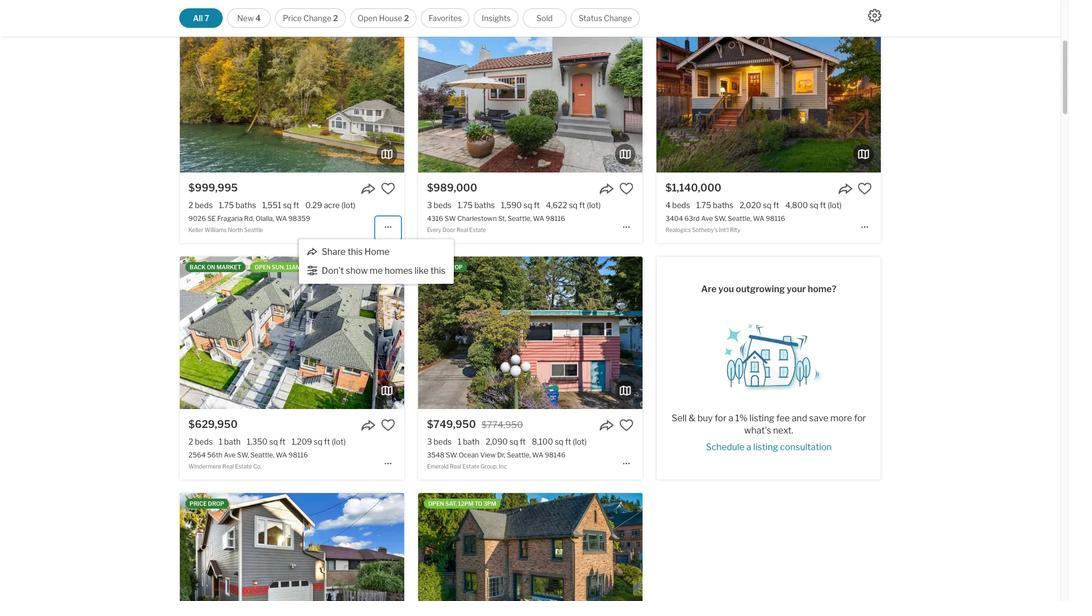 Task type: vqa. For each thing, say whether or not it's contained in the screenshot.
2nd for from right
yes



Task type: locate. For each thing, give the bounding box(es) containing it.
sq for 2,020
[[764, 201, 772, 210]]

sq right 1,551
[[283, 201, 292, 210]]

beds up 4316
[[434, 201, 452, 210]]

se
[[208, 215, 216, 223]]

2 13 from the left
[[443, 27, 450, 34]]

photo of 9026 se fragaria rd, olalla, wa 98359 image
[[0, 20, 180, 173], [180, 20, 404, 173], [404, 20, 629, 173]]

4 up 3404
[[666, 201, 671, 210]]

Favorites radio
[[421, 8, 470, 28]]

keller
[[189, 227, 204, 234]]

(lot) right 1,209
[[332, 437, 346, 447]]

wa inside 4316 sw charlestown st, seattle, wa 98116 every door real estate
[[533, 215, 545, 223]]

ft for 1,350 sq ft
[[280, 437, 286, 447]]

98116
[[546, 215, 566, 223], [766, 215, 786, 223], [289, 452, 308, 460]]

13 down 7
[[205, 27, 211, 34]]

13 down favorites
[[443, 27, 450, 34]]

0 vertical spatial a
[[729, 413, 734, 424]]

Insights radio
[[474, 8, 519, 28]]

for right more
[[855, 413, 867, 424]]

3d down new 4
[[254, 27, 262, 34]]

ft up the 98146
[[566, 437, 572, 447]]

favorite button checkbox for $629,950
[[381, 419, 395, 433]]

1.75 baths for $989,000
[[458, 201, 495, 210]]

real down "ocean"
[[450, 464, 462, 470]]

1 vertical spatial to
[[475, 501, 483, 508]]

1.75 for $999,995
[[219, 201, 234, 210]]

2 beds for $629,950
[[189, 437, 213, 447]]

this up show on the left
[[348, 247, 363, 257]]

0 horizontal spatial price
[[190, 501, 207, 508]]

ft left 8,100
[[520, 437, 526, 447]]

0 horizontal spatial 3d
[[254, 27, 262, 34]]

ave up sotheby's
[[702, 215, 714, 223]]

3
[[427, 201, 432, 210], [427, 437, 432, 447]]

new down favorites
[[428, 27, 442, 34]]

98116 inside 3404 63rd ave sw, seattle, wa 98116 realogics sotheby's int'l rlty
[[766, 215, 786, 223]]

sw for $989,000
[[445, 215, 456, 223]]

2 3 beds from the top
[[427, 437, 452, 447]]

New radio
[[227, 8, 271, 28]]

0 horizontal spatial drop
[[208, 501, 224, 508]]

2 1.75 from the left
[[458, 201, 473, 210]]

0 vertical spatial price
[[428, 264, 446, 271]]

int'l
[[720, 227, 729, 234]]

charlestown
[[458, 215, 497, 223]]

0 horizontal spatial 1 bath
[[219, 437, 241, 447]]

seattle, right the dr,
[[507, 452, 531, 460]]

3d walkthrough down price on the top left of page
[[254, 27, 309, 34]]

1 ago from the left
[[228, 27, 241, 34]]

0 horizontal spatial bath
[[224, 437, 241, 447]]

new left "12"
[[667, 27, 681, 34]]

wa down 2,020 sq ft
[[754, 215, 765, 223]]

1 horizontal spatial 98116
[[546, 215, 566, 223]]

estate down the charlestown
[[470, 227, 487, 234]]

real
[[457, 227, 468, 234], [223, 464, 234, 470], [450, 464, 462, 470]]

0 vertical spatial 3 beds
[[427, 201, 452, 210]]

1 vertical spatial price drop
[[190, 501, 224, 508]]

3 up 3548
[[427, 437, 432, 447]]

wa down 8,100
[[533, 452, 544, 460]]

photo of 4552 51st pl sw, seattle, wa 98116 image
[[0, 494, 180, 602], [180, 494, 404, 602], [404, 494, 629, 602]]

sq up the 98146
[[555, 437, 564, 447]]

homes
[[385, 266, 413, 276]]

sw,
[[715, 215, 727, 223], [237, 452, 249, 460]]

estate inside 3548 sw ocean view dr, seattle, wa 98146 emerald real estate group, inc
[[463, 464, 480, 470]]

(lot) right 4,622
[[587, 201, 601, 210]]

2 up 2564
[[189, 437, 193, 447]]

baths up 3404 63rd ave sw, seattle, wa 98116 realogics sotheby's int'l rlty
[[713, 201, 734, 210]]

price drop down windermere
[[190, 501, 224, 508]]

3 days from the left
[[689, 27, 704, 34]]

a left 1%
[[729, 413, 734, 424]]

98116 for $989,000
[[546, 215, 566, 223]]

0 horizontal spatial 1
[[219, 437, 223, 447]]

8,100 sq ft (lot)
[[532, 437, 587, 447]]

share this home button
[[307, 247, 390, 257]]

ft for 4,800 sq ft (lot)
[[821, 201, 827, 210]]

1 vertical spatial listing
[[754, 442, 779, 453]]

open left sun, on the left top of the page
[[255, 264, 271, 271]]

3d walkthrough for $989,000
[[493, 27, 547, 34]]

1 horizontal spatial 1.75
[[458, 201, 473, 210]]

sq
[[283, 201, 292, 210], [524, 201, 533, 210], [569, 201, 578, 210], [764, 201, 772, 210], [810, 201, 819, 210], [269, 437, 278, 447], [314, 437, 323, 447], [510, 437, 519, 447], [555, 437, 564, 447]]

2 beds up the 9026
[[189, 201, 213, 210]]

change right price on the top left of page
[[304, 13, 332, 23]]

1
[[219, 437, 223, 447], [458, 437, 462, 447]]

1 horizontal spatial days
[[451, 27, 466, 34]]

1 vertical spatial 3 beds
[[427, 437, 452, 447]]

0 vertical spatial drop
[[447, 264, 463, 271]]

0 horizontal spatial to
[[302, 264, 310, 271]]

0 horizontal spatial days
[[212, 27, 227, 34]]

baths up the charlestown
[[475, 201, 495, 210]]

seattle, down 1,590 sq ft
[[508, 215, 532, 223]]

1 horizontal spatial open
[[428, 501, 444, 508]]

56th
[[207, 452, 223, 460]]

sw, down 1,350
[[237, 452, 249, 460]]

1 horizontal spatial 1 bath
[[458, 437, 480, 447]]

1 horizontal spatial change
[[604, 13, 632, 23]]

seattle, up co.
[[251, 452, 275, 460]]

$1,140,000
[[666, 182, 722, 194]]

2 beds up 2564
[[189, 437, 213, 447]]

favorite button checkbox
[[620, 182, 634, 196], [858, 182, 873, 196], [381, 419, 395, 433], [620, 419, 634, 433]]

photo of 5618 sw admiral way, seattle, wa 98116 image
[[194, 494, 418, 602], [418, 494, 643, 602], [643, 494, 868, 602]]

ft left 1,209
[[280, 437, 286, 447]]

1 walkthrough from the left
[[263, 27, 309, 34]]

photo of 2564 56th ave sw, seattle, wa 98116 image
[[0, 257, 180, 410], [180, 257, 404, 410], [404, 257, 629, 410]]

wa inside 9026 se fragaria rd, olalla, wa 98359 keller williams north seattle
[[276, 215, 287, 223]]

1%
[[736, 413, 748, 424]]

wa for $1,140,000
[[754, 215, 765, 223]]

3d down insights
[[493, 27, 501, 34]]

(lot)
[[342, 201, 356, 210], [587, 201, 601, 210], [828, 201, 842, 210], [332, 437, 346, 447], [573, 437, 587, 447]]

1 horizontal spatial 3d walkthrough
[[493, 27, 547, 34]]

1 horizontal spatial ave
[[702, 215, 714, 223]]

2 horizontal spatial 1.75
[[697, 201, 712, 210]]

1 vertical spatial sw
[[446, 452, 458, 460]]

1 horizontal spatial 4
[[666, 201, 671, 210]]

2 3d from the left
[[493, 27, 501, 34]]

3 new from the left
[[667, 27, 681, 34]]

to left 3pm
[[475, 501, 483, 508]]

(lot) right acre
[[342, 201, 356, 210]]

1 13 from the left
[[205, 27, 211, 34]]

0 vertical spatial open
[[255, 264, 271, 271]]

walkthrough down price on the top left of page
[[263, 27, 309, 34]]

3 ago from the left
[[706, 27, 718, 34]]

open sat, 12pm to 3pm
[[428, 501, 497, 508]]

beds for $989,000
[[434, 201, 452, 210]]

to
[[302, 264, 310, 271], [475, 501, 483, 508]]

2 2 beds from the top
[[189, 437, 213, 447]]

(lot) right 4,800
[[828, 201, 842, 210]]

seattle,
[[508, 215, 532, 223], [728, 215, 752, 223], [251, 452, 275, 460], [507, 452, 531, 460]]

2 horizontal spatial baths
[[713, 201, 734, 210]]

1 baths from the left
[[236, 201, 256, 210]]

2 baths from the left
[[475, 201, 495, 210]]

buy
[[698, 413, 713, 424]]

estate inside 4316 sw charlestown st, seattle, wa 98116 every door real estate
[[470, 227, 487, 234]]

1,590
[[501, 201, 522, 210]]

2 beds
[[189, 201, 213, 210], [189, 437, 213, 447]]

ave inside 3404 63rd ave sw, seattle, wa 98116 realogics sotheby's int'l rlty
[[702, 215, 714, 223]]

12pm
[[458, 501, 474, 508]]

sq for 1,590
[[524, 201, 533, 210]]

change
[[304, 13, 332, 23], [604, 13, 632, 23]]

98116 for $1,140,000
[[766, 215, 786, 223]]

1 3 beds from the top
[[427, 201, 452, 210]]

market
[[217, 264, 241, 271]]

1.75 baths up the charlestown
[[458, 201, 495, 210]]

1 2 beds from the top
[[189, 201, 213, 210]]

2 new from the left
[[428, 27, 442, 34]]

1 1.75 baths from the left
[[219, 201, 256, 210]]

2 up the 9026
[[189, 201, 193, 210]]

1 horizontal spatial baths
[[475, 201, 495, 210]]

1 bath up 56th
[[219, 437, 241, 447]]

wa
[[276, 215, 287, 223], [533, 215, 545, 223], [754, 215, 765, 223], [276, 452, 287, 460], [533, 452, 544, 460]]

ago
[[228, 27, 241, 34], [467, 27, 480, 34], [706, 27, 718, 34]]

1 horizontal spatial walkthrough
[[502, 27, 547, 34]]

new
[[190, 27, 204, 34], [428, 27, 442, 34], [667, 27, 681, 34]]

sw right 3548
[[446, 452, 458, 460]]

2 3d walkthrough from the left
[[493, 27, 547, 34]]

1 vertical spatial ave
[[224, 452, 236, 460]]

price
[[428, 264, 446, 271], [190, 501, 207, 508]]

1.75
[[219, 201, 234, 210], [458, 201, 473, 210], [697, 201, 712, 210]]

0 horizontal spatial new 13 days ago
[[190, 27, 241, 34]]

2 walkthrough from the left
[[502, 27, 547, 34]]

2 left the open
[[333, 13, 338, 23]]

1 3 from the top
[[427, 201, 432, 210]]

wa down 1,350 sq ft
[[276, 452, 287, 460]]

dialog containing share this home
[[299, 240, 454, 284]]

like
[[415, 266, 429, 276]]

listing down what's
[[754, 442, 779, 453]]

new 13 days ago
[[190, 27, 241, 34], [428, 27, 480, 34]]

sq for 1,551
[[283, 201, 292, 210]]

0 horizontal spatial 1.75
[[219, 201, 234, 210]]

$989,000
[[427, 182, 478, 194]]

1 horizontal spatial 1
[[458, 437, 462, 447]]

98116 for $629,950
[[289, 452, 308, 460]]

sw inside 3548 sw ocean view dr, seattle, wa 98146 emerald real estate group, inc
[[446, 452, 458, 460]]

1 horizontal spatial price
[[428, 264, 446, 271]]

price down windermere
[[190, 501, 207, 508]]

1.75 baths up 3404 63rd ave sw, seattle, wa 98116 realogics sotheby's int'l rlty
[[697, 201, 734, 210]]

1 horizontal spatial to
[[475, 501, 483, 508]]

3 photo of 5618 sw admiral way, seattle, wa 98116 image from the left
[[643, 494, 868, 602]]

2 days from the left
[[451, 27, 466, 34]]

sq for 4,622
[[569, 201, 578, 210]]

1 photo of 4316 sw charlestown st, seattle, wa 98116 image from the left
[[194, 20, 418, 173]]

seattle, inside 3404 63rd ave sw, seattle, wa 98116 realogics sotheby's int'l rlty
[[728, 215, 752, 223]]

0 vertical spatial 3
[[427, 201, 432, 210]]

new 13 days ago down 7
[[190, 27, 241, 34]]

view
[[481, 452, 496, 460]]

1 new from the left
[[190, 27, 204, 34]]

3 beds up 3548
[[427, 437, 452, 447]]

3 beds up 4316
[[427, 201, 452, 210]]

2 3 from the top
[[427, 437, 432, 447]]

sq right 1,209
[[314, 437, 323, 447]]

1 horizontal spatial ago
[[467, 27, 480, 34]]

1 vertical spatial sw,
[[237, 452, 249, 460]]

98116 down 4,622
[[546, 215, 566, 223]]

0 vertical spatial listing
[[750, 413, 775, 424]]

1 new 13 days ago from the left
[[190, 27, 241, 34]]

seattle, inside 4316 sw charlestown st, seattle, wa 98116 every door real estate
[[508, 215, 532, 223]]

to left 1pm
[[302, 264, 310, 271]]

8,100
[[532, 437, 554, 447]]

dialog
[[299, 240, 454, 284]]

1 1 from the left
[[219, 437, 223, 447]]

drop down windermere
[[208, 501, 224, 508]]

0 horizontal spatial walkthrough
[[263, 27, 309, 34]]

sw inside 4316 sw charlestown st, seattle, wa 98116 every door real estate
[[445, 215, 456, 223]]

sw
[[445, 215, 456, 223], [446, 452, 458, 460]]

0 horizontal spatial 98116
[[289, 452, 308, 460]]

1 vertical spatial 2 beds
[[189, 437, 213, 447]]

status
[[579, 13, 603, 23]]

2 ago from the left
[[467, 27, 480, 34]]

$749,950 $774,950
[[427, 419, 523, 431]]

0 vertical spatial 2 beds
[[189, 201, 213, 210]]

3 photo of 3404 63rd ave sw, seattle, wa 98116 image from the left
[[882, 20, 1070, 173]]

sell
[[672, 413, 687, 424]]

0 vertical spatial ave
[[702, 215, 714, 223]]

0 vertical spatial to
[[302, 264, 310, 271]]

photo of 4316 sw charlestown st, seattle, wa 98116 image
[[194, 20, 418, 173], [418, 20, 643, 173], [643, 20, 868, 173]]

Price Change radio
[[275, 8, 346, 28]]

1 horizontal spatial bath
[[463, 437, 480, 447]]

1 horizontal spatial drop
[[447, 264, 463, 271]]

2 horizontal spatial days
[[689, 27, 704, 34]]

price drop down the door
[[428, 264, 463, 271]]

schedule a listing consultation
[[706, 442, 832, 453]]

days
[[212, 27, 227, 34], [451, 27, 466, 34], [689, 27, 704, 34]]

ft right 1,209
[[324, 437, 330, 447]]

don't show me homes like this button
[[307, 266, 446, 276]]

williams
[[205, 227, 227, 234]]

2 horizontal spatial 1.75 baths
[[697, 201, 734, 210]]

sq for 1,209
[[314, 437, 323, 447]]

3 baths from the left
[[713, 201, 734, 210]]

real inside 3548 sw ocean view dr, seattle, wa 98146 emerald real estate group, inc
[[450, 464, 462, 470]]

2 photo of 2564 56th ave sw, seattle, wa 98116 image from the left
[[180, 257, 404, 410]]

a down what's
[[747, 442, 752, 453]]

2 right house
[[404, 13, 409, 23]]

1.75 for $989,000
[[458, 201, 473, 210]]

1 horizontal spatial 13
[[443, 27, 450, 34]]

3d walkthrough
[[254, 27, 309, 34], [493, 27, 547, 34]]

1 horizontal spatial for
[[855, 413, 867, 424]]

98116 inside 4316 sw charlestown st, seattle, wa 98116 every door real estate
[[546, 215, 566, 223]]

sw up the door
[[445, 215, 456, 223]]

wa inside '2564 56th ave sw, seattle, wa 98116 windermere real estate co.'
[[276, 452, 287, 460]]

open left sat,
[[428, 501, 444, 508]]

2 horizontal spatial ago
[[706, 27, 718, 34]]

your
[[787, 284, 807, 295]]

outgrowing
[[736, 284, 785, 295]]

2 change from the left
[[604, 13, 632, 23]]

beds for $629,950
[[195, 437, 213, 447]]

0 horizontal spatial a
[[729, 413, 734, 424]]

1 1 bath from the left
[[219, 437, 241, 447]]

0 horizontal spatial open
[[255, 264, 271, 271]]

wa for $999,995
[[276, 215, 287, 223]]

$774,950
[[482, 420, 523, 431]]

1.75 up 63rd
[[697, 201, 712, 210]]

sq right 2,090
[[510, 437, 519, 447]]

2 horizontal spatial 98116
[[766, 215, 786, 223]]

0 horizontal spatial change
[[304, 13, 332, 23]]

sun,
[[272, 264, 285, 271]]

4 right new
[[256, 13, 261, 23]]

1 photo of 3548 sw ocean view dr, seattle, wa 98146 image from the left
[[194, 257, 418, 410]]

this right like
[[431, 266, 446, 276]]

2 photo of 3404 63rd ave sw, seattle, wa 98116 image from the left
[[657, 20, 882, 173]]

98116 down 1,209
[[289, 452, 308, 460]]

0 horizontal spatial this
[[348, 247, 363, 257]]

1 horizontal spatial sw,
[[715, 215, 727, 223]]

2 1.75 baths from the left
[[458, 201, 495, 210]]

ft up 98359 at the top
[[294, 201, 300, 210]]

1 up "ocean"
[[458, 437, 462, 447]]

photo of 3548 sw ocean view dr, seattle, wa 98146 image
[[194, 257, 418, 410], [418, 257, 643, 410], [643, 257, 868, 410]]

north
[[228, 227, 243, 234]]

0 vertical spatial sw,
[[715, 215, 727, 223]]

7
[[205, 13, 209, 23]]

1 vertical spatial open
[[428, 501, 444, 508]]

back on market
[[190, 264, 241, 271]]

favorite button image
[[381, 182, 395, 196], [620, 182, 634, 196], [381, 419, 395, 433], [620, 419, 634, 433]]

photo of 3404 63rd ave sw, seattle, wa 98116 image
[[433, 20, 657, 173], [657, 20, 882, 173], [882, 20, 1070, 173]]

3404
[[666, 215, 684, 223]]

ft right 4,800
[[821, 201, 827, 210]]

13 for $989,000
[[443, 27, 450, 34]]

3 photo of 4316 sw charlestown st, seattle, wa 98116 image from the left
[[643, 20, 868, 173]]

1,209 sq ft (lot)
[[292, 437, 346, 447]]

sw, up int'l
[[715, 215, 727, 223]]

baths up rd,
[[236, 201, 256, 210]]

0 horizontal spatial 4
[[256, 13, 261, 23]]

are you outgrowing your home?
[[702, 284, 837, 295]]

0 horizontal spatial new
[[190, 27, 204, 34]]

3 1.75 baths from the left
[[697, 201, 734, 210]]

wa inside 3404 63rd ave sw, seattle, wa 98116 realogics sotheby's int'l rlty
[[754, 215, 765, 223]]

1 horizontal spatial new
[[428, 27, 442, 34]]

Sold radio
[[523, 8, 567, 28]]

2 horizontal spatial new
[[667, 27, 681, 34]]

sq right 4,622
[[569, 201, 578, 210]]

ft left 4,800
[[774, 201, 780, 210]]

to for 1pm
[[302, 264, 310, 271]]

2 photo of 4316 sw charlestown st, seattle, wa 98116 image from the left
[[418, 20, 643, 173]]

1.75 up fragaria
[[219, 201, 234, 210]]

beds up 3548
[[434, 437, 452, 447]]

2 1 from the left
[[458, 437, 462, 447]]

seattle, inside '2564 56th ave sw, seattle, wa 98116 windermere real estate co.'
[[251, 452, 275, 460]]

1 bath from the left
[[224, 437, 241, 447]]

ft right 4,622
[[580, 201, 586, 210]]

1 horizontal spatial 1.75 baths
[[458, 201, 495, 210]]

days for $989,000
[[451, 27, 466, 34]]

seattle, for $1,140,000
[[728, 215, 752, 223]]

home
[[365, 247, 390, 257]]

emerald
[[427, 464, 449, 470]]

real for $989,000
[[457, 227, 468, 234]]

wa down 1,551 sq ft
[[276, 215, 287, 223]]

estate left co.
[[235, 464, 252, 470]]

sq right 2,020
[[764, 201, 772, 210]]

to for 3pm
[[475, 501, 483, 508]]

0 horizontal spatial ave
[[224, 452, 236, 460]]

beds up the 9026
[[195, 201, 213, 210]]

real inside 4316 sw charlestown st, seattle, wa 98116 every door real estate
[[457, 227, 468, 234]]

1 change from the left
[[304, 13, 332, 23]]

sw for $749,950
[[446, 452, 458, 460]]

new down all
[[190, 27, 204, 34]]

1 3d walkthrough from the left
[[254, 27, 309, 34]]

3 1.75 from the left
[[697, 201, 712, 210]]

1 days from the left
[[212, 27, 227, 34]]

favorite button checkbox
[[381, 182, 395, 196]]

bath
[[224, 437, 241, 447], [463, 437, 480, 447]]

1 photo of 2564 56th ave sw, seattle, wa 98116 image from the left
[[0, 257, 180, 410]]

1 horizontal spatial new 13 days ago
[[428, 27, 480, 34]]

bath up '2564 56th ave sw, seattle, wa 98116 windermere real estate co.'
[[224, 437, 241, 447]]

sq for 2,090
[[510, 437, 519, 447]]

co.
[[253, 464, 262, 470]]

1 1.75 from the left
[[219, 201, 234, 210]]

walkthrough down sold
[[502, 27, 547, 34]]

option group
[[179, 8, 640, 28]]

estate for $989,000
[[470, 227, 487, 234]]

98116 down 2,020 sq ft
[[766, 215, 786, 223]]

1 horizontal spatial price drop
[[428, 264, 463, 271]]

1 vertical spatial 4
[[666, 201, 671, 210]]

ft
[[294, 201, 300, 210], [534, 201, 540, 210], [580, 201, 586, 210], [774, 201, 780, 210], [821, 201, 827, 210], [280, 437, 286, 447], [324, 437, 330, 447], [520, 437, 526, 447], [566, 437, 572, 447]]

sq for 4,800
[[810, 201, 819, 210]]

drop for first the photo of 3548 sw ocean view dr, seattle, wa 98146 from left
[[447, 264, 463, 271]]

0 vertical spatial sw
[[445, 215, 456, 223]]

0 horizontal spatial 1.75 baths
[[219, 201, 256, 210]]

2,090
[[486, 437, 508, 447]]

13
[[205, 27, 211, 34], [443, 27, 450, 34]]

2 new 13 days ago from the left
[[428, 27, 480, 34]]

0 horizontal spatial baths
[[236, 201, 256, 210]]

listing up what's
[[750, 413, 775, 424]]

1 horizontal spatial 3d
[[493, 27, 501, 34]]

ft for 1,551 sq ft
[[294, 201, 300, 210]]

wa down 1,590 sq ft
[[533, 215, 545, 223]]

0 horizontal spatial ago
[[228, 27, 241, 34]]

sq right 1,350
[[269, 437, 278, 447]]

change right status
[[604, 13, 632, 23]]

3d
[[254, 27, 262, 34], [493, 27, 501, 34]]

1 horizontal spatial a
[[747, 442, 752, 453]]

1 vertical spatial price
[[190, 501, 207, 508]]

baths for $999,995
[[236, 201, 256, 210]]

ave inside '2564 56th ave sw, seattle, wa 98116 windermere real estate co.'
[[224, 452, 236, 460]]

2 for from the left
[[855, 413, 867, 424]]

1 photo of 3404 63rd ave sw, seattle, wa 98116 image from the left
[[433, 20, 657, 173]]

rd,
[[244, 215, 254, 223]]

2 1 bath from the left
[[458, 437, 480, 447]]

0 horizontal spatial 13
[[205, 27, 211, 34]]

1 vertical spatial drop
[[208, 501, 224, 508]]

new 13 days ago down favorites
[[428, 27, 480, 34]]

0 horizontal spatial 3d walkthrough
[[254, 27, 309, 34]]

0 horizontal spatial sw,
[[237, 452, 249, 460]]

sw, inside 3404 63rd ave sw, seattle, wa 98116 realogics sotheby's int'l rlty
[[715, 215, 727, 223]]

3pm
[[484, 501, 497, 508]]

sw, for $1,140,000
[[715, 215, 727, 223]]

ft left 4,622
[[534, 201, 540, 210]]

this
[[348, 247, 363, 257], [431, 266, 446, 276]]

fee
[[777, 413, 791, 424]]

0 horizontal spatial for
[[715, 413, 727, 424]]

1 up 56th
[[219, 437, 223, 447]]

estate down "ocean"
[[463, 464, 480, 470]]

price down every
[[428, 264, 446, 271]]

1 vertical spatial this
[[431, 266, 446, 276]]

don't show me homes like this
[[322, 266, 446, 276]]

seattle, up rlty at the right of the page
[[728, 215, 752, 223]]

0.29 acre (lot)
[[306, 201, 356, 210]]

sq right "1,590"
[[524, 201, 533, 210]]

estate inside '2564 56th ave sw, seattle, wa 98116 windermere real estate co.'
[[235, 464, 252, 470]]

(lot) right 8,100
[[573, 437, 587, 447]]

a inside sell & buy for a 1% listing fee and save more for what's next.
[[729, 413, 734, 424]]

1.75 baths for $1,140,000
[[697, 201, 734, 210]]

baths for $989,000
[[475, 201, 495, 210]]

for right buy
[[715, 413, 727, 424]]

98116 inside '2564 56th ave sw, seattle, wa 98116 windermere real estate co.'
[[289, 452, 308, 460]]

0 horizontal spatial price drop
[[190, 501, 224, 508]]

bath up "ocean"
[[463, 437, 480, 447]]

0 vertical spatial 4
[[256, 13, 261, 23]]

sw, inside '2564 56th ave sw, seattle, wa 98116 windermere real estate co.'
[[237, 452, 249, 460]]

4
[[256, 13, 261, 23], [666, 201, 671, 210]]

sq for 8,100
[[555, 437, 564, 447]]

0 vertical spatial price drop
[[428, 264, 463, 271]]

2 bath from the left
[[463, 437, 480, 447]]

for
[[715, 413, 727, 424], [855, 413, 867, 424]]

1 3d from the left
[[254, 27, 262, 34]]

3 for $749,950
[[427, 437, 432, 447]]

1 vertical spatial 3
[[427, 437, 432, 447]]



Task type: describe. For each thing, give the bounding box(es) containing it.
ft for 1,590 sq ft
[[534, 201, 540, 210]]

new 12 days ago
[[667, 27, 718, 34]]

price change 2
[[283, 13, 338, 23]]

2 inside "price change" option
[[333, 13, 338, 23]]

98359
[[288, 215, 310, 223]]

1 photo of 4552 51st pl sw, seattle, wa 98116 image from the left
[[0, 494, 180, 602]]

3 photo of 3548 sw ocean view dr, seattle, wa 98146 image from the left
[[643, 257, 868, 410]]

share
[[322, 247, 346, 257]]

new for $1,140,000
[[667, 27, 681, 34]]

1 photo of 5618 sw admiral way, seattle, wa 98116 image from the left
[[194, 494, 418, 602]]

bath for $749,950
[[463, 437, 480, 447]]

option group containing all
[[179, 8, 640, 28]]

real for $749,950
[[450, 464, 462, 470]]

1 bath for $749,950
[[458, 437, 480, 447]]

1 horizontal spatial this
[[431, 266, 446, 276]]

door
[[443, 227, 456, 234]]

show
[[346, 266, 368, 276]]

1,551
[[262, 201, 282, 210]]

4,800 sq ft (lot)
[[786, 201, 842, 210]]

open sun, 11am to 1pm
[[255, 264, 323, 271]]

home?
[[808, 284, 837, 295]]

(lot) for $989,000
[[587, 201, 601, 210]]

favorite button image for $999,995
[[381, 182, 395, 196]]

ft for 2,090 sq ft
[[520, 437, 526, 447]]

change for status
[[604, 13, 632, 23]]

1 for $749,950
[[458, 437, 462, 447]]

what's
[[745, 425, 772, 436]]

rlty
[[730, 227, 741, 234]]

listing inside sell & buy for a 1% listing fee and save more for what's next.
[[750, 413, 775, 424]]

2 photo of 3548 sw ocean view dr, seattle, wa 98146 image from the left
[[418, 257, 643, 410]]

dr,
[[498, 452, 506, 460]]

new 4
[[237, 13, 261, 23]]

favorite button image for $989,000
[[620, 182, 634, 196]]

1 for from the left
[[715, 413, 727, 424]]

11am
[[286, 264, 301, 271]]

1 vertical spatial a
[[747, 442, 752, 453]]

and
[[792, 413, 808, 424]]

walkthrough for $999,995
[[263, 27, 309, 34]]

seattle
[[244, 227, 263, 234]]

house
[[379, 13, 403, 23]]

wa for $629,950
[[276, 452, 287, 460]]

(lot) for $629,950
[[332, 437, 346, 447]]

3 photo of 4552 51st pl sw, seattle, wa 98116 image from the left
[[404, 494, 629, 602]]

new
[[237, 13, 254, 23]]

ft for 1,209 sq ft (lot)
[[324, 437, 330, 447]]

seattle, for $989,000
[[508, 215, 532, 223]]

0.29
[[306, 201, 322, 210]]

new for $999,995
[[190, 27, 204, 34]]

3 for $989,000
[[427, 201, 432, 210]]

4,622
[[546, 201, 568, 210]]

beds for $1,140,000
[[673, 201, 691, 210]]

wa inside 3548 sw ocean view dr, seattle, wa 98146 emerald real estate group, inc
[[533, 452, 544, 460]]

me
[[370, 266, 383, 276]]

3d for $989,000
[[493, 27, 501, 34]]

windermere
[[189, 464, 221, 470]]

sotheby's
[[693, 227, 718, 234]]

4,800
[[786, 201, 809, 210]]

1,551 sq ft
[[262, 201, 300, 210]]

12
[[682, 27, 688, 34]]

estate for $749,950
[[463, 464, 480, 470]]

1,209
[[292, 437, 312, 447]]

1pm
[[311, 264, 323, 271]]

9026
[[189, 215, 206, 223]]

ago for $1,140,000
[[706, 27, 718, 34]]

63rd
[[685, 215, 700, 223]]

ocean
[[459, 452, 479, 460]]

4316 sw charlestown st, seattle, wa 98116 every door real estate
[[427, 215, 566, 234]]

3 photo of 9026 se fragaria rd, olalla, wa 98359 image from the left
[[404, 20, 629, 173]]

2,090 sq ft
[[486, 437, 526, 447]]

2564
[[189, 452, 206, 460]]

1 for $629,950
[[219, 437, 223, 447]]

more
[[831, 413, 853, 424]]

days for $1,140,000
[[689, 27, 704, 34]]

&
[[689, 413, 696, 424]]

1,590 sq ft
[[501, 201, 540, 210]]

sat,
[[446, 501, 457, 508]]

group,
[[481, 464, 498, 470]]

sell & buy for a 1% listing fee and save more for what's next.
[[672, 413, 867, 436]]

sw, for $629,950
[[237, 452, 249, 460]]

4 inside new option
[[256, 13, 261, 23]]

3 photo of 2564 56th ave sw, seattle, wa 98116 image from the left
[[404, 257, 629, 410]]

2,020
[[740, 201, 762, 210]]

walkthrough for $989,000
[[502, 27, 547, 34]]

2 photo of 4552 51st pl sw, seattle, wa 98116 image from the left
[[180, 494, 404, 602]]

3404 63rd ave sw, seattle, wa 98116 realogics sotheby's int'l rlty
[[666, 215, 786, 234]]

9026 se fragaria rd, olalla, wa 98359 keller williams north seattle
[[189, 215, 310, 234]]

ave for $629,950
[[224, 452, 236, 460]]

1 bath for $629,950
[[219, 437, 241, 447]]

favorite button checkbox for $1,140,000
[[858, 182, 873, 196]]

sq for 1,350
[[269, 437, 278, 447]]

beds for $999,995
[[195, 201, 213, 210]]

all
[[193, 13, 203, 23]]

don't
[[322, 266, 344, 276]]

open for open sat, 12pm to 3pm
[[428, 501, 444, 508]]

baths for $1,140,000
[[713, 201, 734, 210]]

open house 2
[[358, 13, 409, 23]]

4 beds
[[666, 201, 691, 210]]

2 photo of 5618 sw admiral way, seattle, wa 98116 image from the left
[[418, 494, 643, 602]]

are
[[702, 284, 717, 295]]

13 for $999,995
[[205, 27, 211, 34]]

days for $999,995
[[212, 27, 227, 34]]

1 photo of 9026 se fragaria rd, olalla, wa 98359 image from the left
[[0, 20, 180, 173]]

$629,950
[[189, 419, 238, 431]]

wa for $989,000
[[533, 215, 545, 223]]

open for open sun, 11am to 1pm
[[255, 264, 271, 271]]

$999,995
[[189, 182, 238, 194]]

share this home
[[322, 247, 390, 257]]

status change
[[579, 13, 632, 23]]

0 vertical spatial this
[[348, 247, 363, 257]]

4316
[[427, 215, 443, 223]]

3d walkthrough for $999,995
[[254, 27, 309, 34]]

(lot) for $1,140,000
[[828, 201, 842, 210]]

price
[[283, 13, 302, 23]]

3d for $999,995
[[254, 27, 262, 34]]

new 13 days ago for $989,000
[[428, 27, 480, 34]]

ft for 2,020 sq ft
[[774, 201, 780, 210]]

consultation
[[781, 442, 832, 453]]

98146
[[545, 452, 566, 460]]

acre
[[324, 201, 340, 210]]

3 beds for $989,000
[[427, 201, 452, 210]]

you
[[719, 284, 735, 295]]

1,350
[[247, 437, 268, 447]]

drop for 3rd photo of 4552 51st pl sw, seattle, wa 98116 from the right
[[208, 501, 224, 508]]

Status Change radio
[[571, 8, 640, 28]]

favorite button checkbox for $989,000
[[620, 182, 634, 196]]

All radio
[[179, 8, 223, 28]]

favorite button image for $629,950
[[381, 419, 395, 433]]

3 beds for $749,950
[[427, 437, 452, 447]]

change for price
[[304, 13, 332, 23]]

ago for $999,995
[[228, 27, 241, 34]]

2564 56th ave sw, seattle, wa 98116 windermere real estate co.
[[189, 452, 308, 470]]

bath for $629,950
[[224, 437, 241, 447]]

new for $989,000
[[428, 27, 442, 34]]

on
[[207, 264, 215, 271]]

open
[[358, 13, 378, 23]]

ft for 8,100 sq ft (lot)
[[566, 437, 572, 447]]

1.75 for $1,140,000
[[697, 201, 712, 210]]

seattle, for $629,950
[[251, 452, 275, 460]]

new 13 days ago for $999,995
[[190, 27, 241, 34]]

an image of a house image
[[714, 316, 825, 392]]

st,
[[499, 215, 507, 223]]

ft for 4,622 sq ft (lot)
[[580, 201, 586, 210]]

1,350 sq ft
[[247, 437, 286, 447]]

olalla,
[[256, 215, 274, 223]]

fragaria
[[217, 215, 243, 223]]

2,020 sq ft
[[740, 201, 780, 210]]

2 beds for $999,995
[[189, 201, 213, 210]]

ave for $1,140,000
[[702, 215, 714, 223]]

$749,950
[[427, 419, 476, 431]]

real inside '2564 56th ave sw, seattle, wa 98116 windermere real estate co.'
[[223, 464, 234, 470]]

favorite button image
[[858, 182, 873, 196]]

Open House radio
[[350, 8, 417, 28]]

seattle, inside 3548 sw ocean view dr, seattle, wa 98146 emerald real estate group, inc
[[507, 452, 531, 460]]

1.75 baths for $999,995
[[219, 201, 256, 210]]

2 inside the open house radio
[[404, 13, 409, 23]]

ago for $989,000
[[467, 27, 480, 34]]

back
[[190, 264, 206, 271]]

insights
[[482, 13, 511, 23]]

sold
[[537, 13, 553, 23]]

2 photo of 9026 se fragaria rd, olalla, wa 98359 image from the left
[[180, 20, 404, 173]]

3548
[[427, 452, 445, 460]]

every
[[427, 227, 442, 234]]

next.
[[774, 425, 794, 436]]

all 7
[[193, 13, 209, 23]]



